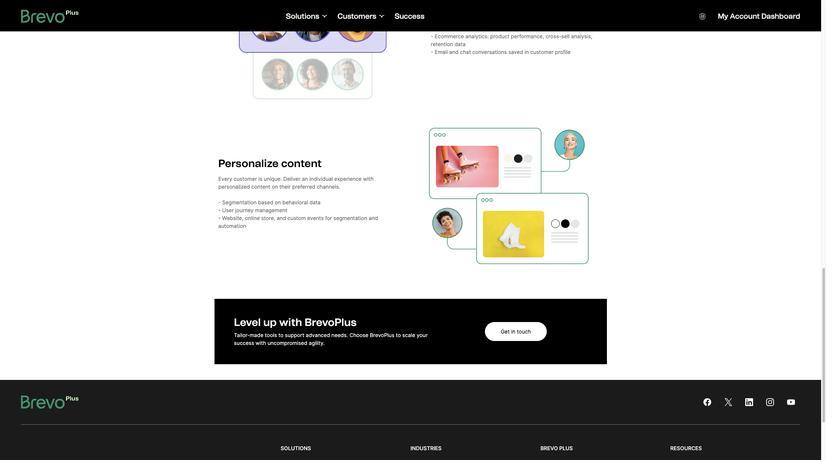 Task type: locate. For each thing, give the bounding box(es) containing it.
with right experience
[[363, 176, 374, 182]]

on
[[272, 184, 278, 190], [275, 199, 281, 206]]

experience
[[335, 176, 362, 182]]

website,
[[222, 215, 244, 222]]

get in touch button
[[485, 322, 547, 341]]

0 horizontal spatial data
[[310, 199, 321, 206]]

brevoplus right choose
[[370, 332, 395, 339]]

data inside - segmentation based on behavioral data - user journey management - website, online store, and custom events for segmentation and automation
[[310, 199, 321, 206]]

2 vertical spatial with
[[256, 340, 266, 347]]

personalize
[[218, 157, 279, 170]]

0 vertical spatial data
[[455, 41, 466, 48]]

an
[[302, 176, 308, 182]]

data
[[455, 41, 466, 48], [310, 199, 321, 206]]

segmentation
[[222, 199, 257, 206]]

0 vertical spatial on
[[272, 184, 278, 190]]

1 vertical spatial customer
[[234, 176, 257, 182]]

with down made
[[256, 340, 266, 347]]

solutions link
[[286, 12, 327, 21]]

every customer is unique. deliver an individual experience with personalized content on their preferred channels.
[[218, 176, 374, 190]]

in inside button
[[511, 329, 516, 335]]

customers link
[[338, 12, 384, 21]]

agility.
[[309, 340, 325, 347]]

cross-
[[546, 33, 562, 40]]

with up support
[[279, 316, 302, 329]]

1 vertical spatial with
[[279, 316, 302, 329]]

to left 'scale'
[[396, 332, 401, 339]]

0 horizontal spatial customer
[[234, 176, 257, 182]]

and right segmentation
[[369, 215, 378, 222]]

store,
[[261, 215, 275, 222]]

0 vertical spatial brevoplus
[[305, 316, 357, 329]]

and left chat
[[450, 49, 459, 55]]

2 to from the left
[[396, 332, 401, 339]]

data up chat
[[455, 41, 466, 48]]

every
[[218, 176, 232, 182]]

brevoplus up needs.
[[305, 316, 357, 329]]

support
[[285, 332, 304, 339]]

automation
[[218, 223, 246, 229]]

- left conversions
[[431, 25, 433, 32]]

linkedin image
[[746, 399, 754, 406]]

1 horizontal spatial brevoplus
[[370, 332, 395, 339]]

on inside - segmentation based on behavioral data - user journey management - website, online store, and custom events for segmentation and automation
[[275, 199, 281, 206]]

- left email
[[431, 49, 433, 55]]

content up an
[[281, 157, 322, 170]]

2 horizontal spatial and
[[450, 49, 459, 55]]

0 horizontal spatial brevoplus
[[305, 316, 357, 329]]

0 vertical spatial with
[[363, 176, 374, 182]]

advanced
[[306, 332, 330, 339]]

1 horizontal spatial content
[[281, 157, 322, 170]]

content down is
[[251, 184, 270, 190]]

1 vertical spatial on
[[275, 199, 281, 206]]

on up management
[[275, 199, 281, 206]]

brevo image
[[21, 10, 79, 23], [21, 396, 79, 409]]

made
[[250, 332, 264, 339]]

-
[[431, 25, 433, 32], [431, 33, 433, 40], [431, 49, 433, 55], [218, 199, 221, 206], [218, 207, 221, 214], [218, 215, 221, 222]]

in
[[525, 49, 529, 55], [511, 329, 516, 335]]

solutions
[[286, 12, 319, 21]]

resources
[[671, 445, 702, 452]]

to
[[279, 332, 284, 339], [396, 332, 401, 339]]

1 horizontal spatial in
[[525, 49, 529, 55]]

1 vertical spatial content
[[251, 184, 270, 190]]

instagram image
[[767, 399, 774, 406]]

and inside - conversions tracked per campaign - ecommerce analytics: product performance, cross-sell analysis, retention data - email and chat conversations saved in customer profile
[[450, 49, 459, 55]]

conversations
[[473, 49, 507, 55]]

customer
[[531, 49, 554, 55], [234, 176, 257, 182]]

and
[[450, 49, 459, 55], [277, 215, 286, 222], [369, 215, 378, 222]]

content
[[281, 157, 322, 170], [251, 184, 270, 190]]

1 horizontal spatial data
[[455, 41, 466, 48]]

solutions
[[281, 445, 311, 452]]

1 vertical spatial brevo image
[[21, 396, 79, 409]]

0 horizontal spatial to
[[279, 332, 284, 339]]

0 vertical spatial customer
[[531, 49, 554, 55]]

1 vertical spatial in
[[511, 329, 516, 335]]

0 vertical spatial in
[[525, 49, 529, 55]]

customer up personalized
[[234, 176, 257, 182]]

0 horizontal spatial and
[[277, 215, 286, 222]]

with
[[363, 176, 374, 182], [279, 316, 302, 329], [256, 340, 266, 347]]

brevoplus
[[305, 316, 357, 329], [370, 332, 395, 339]]

scale
[[403, 332, 415, 339]]

1 vertical spatial brevoplus
[[370, 332, 395, 339]]

brevo plus
[[541, 445, 573, 452]]

content inside the every customer is unique. deliver an individual experience with personalized content on their preferred channels.
[[251, 184, 270, 190]]

preferred
[[292, 184, 315, 190]]

personalized
[[218, 184, 250, 190]]

2 brevo image from the top
[[21, 396, 79, 409]]

1 horizontal spatial to
[[396, 332, 401, 339]]

plus
[[560, 445, 573, 452]]

youtube image
[[788, 399, 795, 406]]

tracked
[[467, 25, 486, 32]]

their
[[280, 184, 291, 190]]

deliver
[[284, 176, 301, 182]]

account
[[730, 12, 760, 21]]

and down management
[[277, 215, 286, 222]]

data up events at top
[[310, 199, 321, 206]]

on down 'unique.'
[[272, 184, 278, 190]]

management
[[255, 207, 287, 214]]

customer down cross-
[[531, 49, 554, 55]]

in inside - conversions tracked per campaign - ecommerce analytics: product performance, cross-sell analysis, retention data - email and chat conversations saved in customer profile
[[525, 49, 529, 55]]

success
[[234, 340, 254, 347]]

performance,
[[511, 33, 544, 40]]

to right tools
[[279, 332, 284, 339]]

- left segmentation
[[218, 199, 221, 206]]

unique.
[[264, 176, 282, 182]]

2 horizontal spatial with
[[363, 176, 374, 182]]

conversions
[[435, 25, 466, 32]]

touch
[[517, 329, 531, 335]]

profile
[[555, 49, 571, 55]]

1 horizontal spatial customer
[[531, 49, 554, 55]]

level
[[234, 316, 261, 329]]

with inside the every customer is unique. deliver an individual experience with personalized content on their preferred channels.
[[363, 176, 374, 182]]

in right the saved
[[525, 49, 529, 55]]

0 vertical spatial content
[[281, 157, 322, 170]]

0 vertical spatial brevo image
[[21, 10, 79, 23]]

in right get
[[511, 329, 516, 335]]

0 horizontal spatial with
[[256, 340, 266, 347]]

retention
[[431, 41, 453, 48]]

campaign
[[497, 25, 521, 32]]

customers
[[338, 12, 377, 21]]

0 horizontal spatial in
[[511, 329, 516, 335]]

1 vertical spatial data
[[310, 199, 321, 206]]

segmentation
[[334, 215, 368, 222]]

custom
[[288, 215, 306, 222]]

based
[[258, 199, 273, 206]]

0 horizontal spatial content
[[251, 184, 270, 190]]



Task type: describe. For each thing, give the bounding box(es) containing it.
choose
[[350, 332, 369, 339]]

brevo
[[541, 445, 558, 452]]

individual
[[310, 176, 333, 182]]

tailor-made tools to support advanced needs. choose brevoplus to scale your success with uncompromised agility.
[[234, 332, 428, 347]]

channels.
[[317, 184, 340, 190]]

chat
[[460, 49, 471, 55]]

get
[[501, 329, 510, 335]]

button image
[[699, 13, 706, 20]]

analytics:
[[466, 33, 489, 40]]

- segmentation based on behavioral data - user journey management - website, online store, and custom events for segmentation and automation
[[218, 199, 378, 229]]

- up retention at the top right of page
[[431, 33, 433, 40]]

1 horizontal spatial with
[[279, 316, 302, 329]]

analysis,
[[571, 33, 593, 40]]

success
[[395, 12, 425, 21]]

dashboard
[[762, 12, 801, 21]]

saved
[[509, 49, 523, 55]]

is
[[259, 176, 263, 182]]

- left website, at the left
[[218, 215, 221, 222]]

email
[[435, 49, 448, 55]]

product
[[490, 33, 510, 40]]

customer inside - conversions tracked per campaign - ecommerce analytics: product performance, cross-sell analysis, retention data - email and chat conversations saved in customer profile
[[531, 49, 554, 55]]

data inside - conversions tracked per campaign - ecommerce analytics: product performance, cross-sell analysis, retention data - email and chat conversations saved in customer profile
[[455, 41, 466, 48]]

tailor-
[[234, 332, 250, 339]]

industries
[[411, 445, 442, 452]]

on inside the every customer is unique. deliver an individual experience with personalized content on their preferred channels.
[[272, 184, 278, 190]]

my
[[718, 12, 729, 21]]

user
[[222, 207, 234, 214]]

facebook image
[[704, 399, 712, 406]]

my account dashboard link
[[718, 12, 801, 21]]

events
[[307, 215, 324, 222]]

get in touch
[[501, 329, 531, 335]]

online
[[245, 215, 260, 222]]

with inside tailor-made tools to support advanced needs. choose brevoplus to scale your success with uncompromised agility.
[[256, 340, 266, 347]]

up
[[263, 316, 277, 329]]

uncompromised
[[268, 340, 307, 347]]

personalize content
[[218, 157, 322, 170]]

ecommerce
[[435, 33, 464, 40]]

my account dashboard
[[718, 12, 801, 21]]

twitter image
[[725, 399, 733, 406]]

- left user
[[218, 207, 221, 214]]

your
[[417, 332, 428, 339]]

brevoplus inside tailor-made tools to support advanced needs. choose brevoplus to scale your success with uncompromised agility.
[[370, 332, 395, 339]]

customer inside the every customer is unique. deliver an individual experience with personalized content on their preferred channels.
[[234, 176, 257, 182]]

- conversions tracked per campaign - ecommerce analytics: product performance, cross-sell analysis, retention data - email and chat conversations saved in customer profile
[[431, 25, 593, 55]]

1 brevo image from the top
[[21, 10, 79, 23]]

needs.
[[332, 332, 348, 339]]

per
[[487, 25, 495, 32]]

behavioral
[[283, 199, 308, 206]]

1 horizontal spatial and
[[369, 215, 378, 222]]

1 to from the left
[[279, 332, 284, 339]]

success link
[[395, 12, 425, 21]]

sell
[[562, 33, 570, 40]]

journey
[[235, 207, 254, 214]]

tools
[[265, 332, 277, 339]]

level up with brevoplus
[[234, 316, 357, 329]]

for
[[325, 215, 332, 222]]



Task type: vqa. For each thing, say whether or not it's contained in the screenshot.
Instagram image
yes



